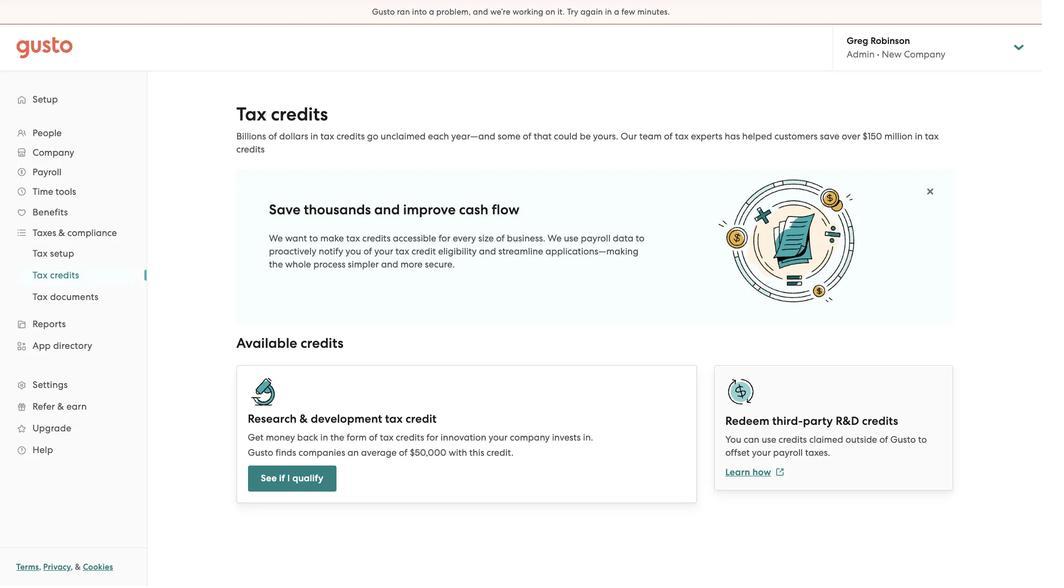 Task type: vqa. For each thing, say whether or not it's contained in the screenshot.
your within Get money back in the form of tax credits for innovation your company invests in. Gusto finds companies an average of $50,000 with this credit.
yes



Task type: locate. For each thing, give the bounding box(es) containing it.
could
[[554, 131, 578, 142]]

use
[[564, 233, 579, 244], [762, 434, 777, 445]]

1 vertical spatial gusto
[[891, 434, 916, 445]]

problem,
[[436, 7, 471, 17]]

earn
[[66, 401, 87, 412]]

your down the can at the right of the page
[[752, 447, 771, 458]]

on
[[546, 7, 556, 17]]

claimed
[[809, 434, 844, 445]]

outside
[[846, 434, 877, 445]]

credits
[[271, 103, 328, 125], [337, 131, 365, 142], [236, 144, 265, 155], [362, 233, 391, 244], [50, 270, 79, 281], [301, 335, 344, 352], [862, 414, 898, 428], [396, 432, 424, 443], [779, 434, 807, 445]]

2 vertical spatial your
[[752, 447, 771, 458]]

your up simpler
[[374, 246, 393, 257]]

company
[[904, 49, 946, 60], [33, 147, 74, 158]]

0 horizontal spatial use
[[564, 233, 579, 244]]

refer & earn link
[[11, 397, 136, 416]]

try
[[567, 7, 578, 17]]

0 vertical spatial gusto
[[372, 7, 395, 17]]

0 vertical spatial company
[[904, 49, 946, 60]]

directory
[[53, 340, 92, 351]]

app directory
[[33, 340, 92, 351]]

0 horizontal spatial the
[[269, 259, 283, 270]]

we right business.
[[548, 233, 562, 244]]

we're
[[490, 7, 511, 17]]

list
[[0, 123, 147, 461], [0, 243, 147, 308]]

an
[[348, 447, 359, 458]]

few
[[622, 7, 636, 17]]

tax documents link
[[20, 287, 136, 307]]

help
[[33, 445, 53, 455]]

benefits
[[33, 207, 68, 218]]

credit inside we want to make tax credits accessible for every size of business. we use payroll data to proactively notify you of your tax credit eligibility and streamline applications—making the whole process simpler and more secure.
[[412, 246, 436, 257]]

& for compliance
[[59, 227, 65, 238]]

to inside you can use credits claimed outside of gusto to offset your payroll taxes.
[[918, 434, 927, 445]]

the down research & development tax credit
[[330, 432, 344, 443]]

tax inside tax credits billions of dollars in tax credits go unclaimed each year—and some of that could be yours. our team of tax experts has helped customers save over $150 million in tax credits
[[236, 103, 266, 125]]

2 vertical spatial gusto
[[248, 447, 273, 458]]

gusto right outside
[[891, 434, 916, 445]]

we left want
[[269, 233, 283, 244]]

use right the can at the right of the page
[[762, 434, 777, 445]]

0 vertical spatial credit
[[412, 246, 436, 257]]

company inside dropdown button
[[33, 147, 74, 158]]

of
[[268, 131, 277, 142], [523, 131, 532, 142], [664, 131, 673, 142], [496, 233, 505, 244], [364, 246, 372, 257], [369, 432, 378, 443], [880, 434, 888, 445], [399, 447, 408, 458]]

1 vertical spatial company
[[33, 147, 74, 158]]

0 horizontal spatial payroll
[[581, 233, 611, 244]]

learn
[[726, 467, 750, 478]]

payroll inside you can use credits claimed outside of gusto to offset your payroll taxes.
[[773, 447, 803, 458]]

a right into
[[429, 7, 434, 17]]

your up credit.
[[489, 432, 508, 443]]

company button
[[11, 143, 136, 162]]

1 vertical spatial your
[[489, 432, 508, 443]]

eligibility
[[438, 246, 477, 257]]

offset
[[726, 447, 750, 458]]

0 vertical spatial use
[[564, 233, 579, 244]]

2 horizontal spatial your
[[752, 447, 771, 458]]

streamline
[[498, 246, 543, 257]]

0 horizontal spatial ,
[[39, 562, 41, 572]]

2 , from the left
[[71, 562, 73, 572]]

$50,000
[[410, 447, 446, 458]]

cookies
[[83, 562, 113, 572]]

0 horizontal spatial a
[[429, 7, 434, 17]]

benefits link
[[11, 202, 136, 222]]

notify
[[319, 246, 343, 257]]

payroll inside we want to make tax credits accessible for every size of business. we use payroll data to proactively notify you of your tax credit eligibility and streamline applications—making the whole process simpler and more secure.
[[581, 233, 611, 244]]

credits inside list
[[50, 270, 79, 281]]

& up back
[[300, 412, 308, 426]]

over
[[842, 131, 861, 142]]

1 horizontal spatial the
[[330, 432, 344, 443]]

for inside we want to make tax credits accessible for every size of business. we use payroll data to proactively notify you of your tax credit eligibility and streamline applications—making the whole process simpler and more secure.
[[439, 233, 451, 244]]

customers
[[775, 131, 818, 142]]

million
[[885, 131, 913, 142]]

1 horizontal spatial use
[[762, 434, 777, 445]]

company right new
[[904, 49, 946, 60]]

gusto left the 'ran'
[[372, 7, 395, 17]]

greg
[[847, 35, 868, 47]]

in inside the get money back in the form of tax credits for innovation your company invests in. gusto finds companies an average of $50,000 with this credit.
[[320, 432, 328, 443]]

gusto navigation element
[[0, 71, 147, 478]]

we
[[269, 233, 283, 244], [548, 233, 562, 244]]

&
[[59, 227, 65, 238], [57, 401, 64, 412], [300, 412, 308, 426], [75, 562, 81, 572]]

back
[[297, 432, 318, 443]]

of right outside
[[880, 434, 888, 445]]

0 vertical spatial for
[[439, 233, 451, 244]]

settings
[[33, 379, 68, 390]]

gusto inside you can use credits claimed outside of gusto to offset your payroll taxes.
[[891, 434, 916, 445]]

1 vertical spatial the
[[330, 432, 344, 443]]

thousands
[[304, 201, 371, 218]]

company inside greg robinson admin • new company
[[904, 49, 946, 60]]

ran
[[397, 7, 410, 17]]

0 horizontal spatial gusto
[[248, 447, 273, 458]]

setup
[[50, 248, 74, 259]]

new
[[882, 49, 902, 60]]

of left dollars
[[268, 131, 277, 142]]

secure.
[[425, 259, 455, 270]]

2 horizontal spatial to
[[918, 434, 927, 445]]

payroll
[[33, 167, 61, 178]]

2 horizontal spatial gusto
[[891, 434, 916, 445]]

payroll left taxes.
[[773, 447, 803, 458]]

for up $50,000 at left
[[427, 432, 438, 443]]

use up applications—making
[[564, 233, 579, 244]]

gusto inside the get money back in the form of tax credits for innovation your company invests in. gusto finds companies an average of $50,000 with this credit.
[[248, 447, 273, 458]]

1 horizontal spatial for
[[439, 233, 451, 244]]

save
[[269, 201, 301, 218]]

1 horizontal spatial a
[[614, 7, 619, 17]]

the inside we want to make tax credits accessible for every size of business. we use payroll data to proactively notify you of your tax credit eligibility and streamline applications—making the whole process simpler and more secure.
[[269, 259, 283, 270]]

get
[[248, 432, 264, 443]]

the
[[269, 259, 283, 270], [330, 432, 344, 443]]

payroll
[[581, 233, 611, 244], [773, 447, 803, 458]]

learn how
[[726, 467, 771, 478]]

& inside dropdown button
[[59, 227, 65, 238]]

tax setup
[[33, 248, 74, 259]]

of inside you can use credits claimed outside of gusto to offset your payroll taxes.
[[880, 434, 888, 445]]

1 horizontal spatial we
[[548, 233, 562, 244]]

company
[[510, 432, 550, 443]]

1 vertical spatial use
[[762, 434, 777, 445]]

1 horizontal spatial payroll
[[773, 447, 803, 458]]

tax down taxes
[[33, 248, 48, 259]]

time tools
[[33, 186, 76, 197]]

tax down tax setup
[[33, 270, 48, 281]]

tax for tax credits billions of dollars in tax credits go unclaimed each year—and some of that could be yours. our team of tax experts has helped customers save over $150 million in tax credits
[[236, 103, 266, 125]]

home image
[[16, 37, 73, 58]]

your
[[374, 246, 393, 257], [489, 432, 508, 443], [752, 447, 771, 458]]

for up eligibility
[[439, 233, 451, 244]]

of right team
[[664, 131, 673, 142]]

, left the privacy link
[[39, 562, 41, 572]]

1 vertical spatial for
[[427, 432, 438, 443]]

credit down the accessible
[[412, 246, 436, 257]]

in up the companies
[[320, 432, 328, 443]]

2 list from the top
[[0, 243, 147, 308]]

taxes & compliance button
[[11, 223, 136, 243]]

credits inside the get money back in the form of tax credits for innovation your company invests in. gusto finds companies an average of $50,000 with this credit.
[[396, 432, 424, 443]]

1 horizontal spatial your
[[489, 432, 508, 443]]

0 horizontal spatial we
[[269, 233, 283, 244]]

use inside we want to make tax credits accessible for every size of business. we use payroll data to proactively notify you of your tax credit eligibility and streamline applications—making the whole process simpler and more secure.
[[564, 233, 579, 244]]

tax credits billions of dollars in tax credits go unclaimed each year—and some of that could be yours. our team of tax experts has helped customers save over $150 million in tax credits
[[236, 103, 939, 155]]

0 vertical spatial the
[[269, 259, 283, 270]]

setup link
[[11, 90, 136, 109]]

& right taxes
[[59, 227, 65, 238]]

& for development
[[300, 412, 308, 426]]

payroll up applications—making
[[581, 233, 611, 244]]

upgrade link
[[11, 419, 136, 438]]

available
[[236, 335, 297, 352]]

available credits
[[236, 335, 344, 352]]

in.
[[583, 432, 593, 443]]

people
[[33, 128, 62, 138]]

, left cookies button at the left of the page
[[71, 562, 73, 572]]

the inside the get money back in the form of tax credits for innovation your company invests in. gusto finds companies an average of $50,000 with this credit.
[[330, 432, 344, 443]]

be
[[580, 131, 591, 142]]

credit up the get money back in the form of tax credits for innovation your company invests in. gusto finds companies an average of $50,000 with this credit.
[[406, 412, 437, 426]]

credits inside you can use credits claimed outside of gusto to offset your payroll taxes.
[[779, 434, 807, 445]]

the down proactively
[[269, 259, 283, 270]]

gusto down get
[[248, 447, 273, 458]]

0 horizontal spatial for
[[427, 432, 438, 443]]

you
[[726, 434, 742, 445]]

tax for tax setup
[[33, 248, 48, 259]]

refer
[[33, 401, 55, 412]]

1 list from the top
[[0, 123, 147, 461]]

with
[[449, 447, 467, 458]]

tax down tax credits
[[33, 292, 48, 302]]

minutes.
[[638, 7, 670, 17]]

a left few at top right
[[614, 7, 619, 17]]

tax credits
[[33, 270, 79, 281]]

our
[[621, 131, 637, 142]]

company down people
[[33, 147, 74, 158]]

0 vertical spatial your
[[374, 246, 393, 257]]

1 vertical spatial payroll
[[773, 447, 803, 458]]

0 horizontal spatial company
[[33, 147, 74, 158]]

list containing tax setup
[[0, 243, 147, 308]]

form
[[347, 432, 367, 443]]

and left the we're
[[473, 7, 488, 17]]

1 horizontal spatial company
[[904, 49, 946, 60]]

& left earn
[[57, 401, 64, 412]]

0 horizontal spatial your
[[374, 246, 393, 257]]

1 horizontal spatial ,
[[71, 562, 73, 572]]

0 vertical spatial payroll
[[581, 233, 611, 244]]

tax up billions
[[236, 103, 266, 125]]

how
[[753, 467, 771, 478]]

save
[[820, 131, 840, 142]]



Task type: describe. For each thing, give the bounding box(es) containing it.
party
[[803, 414, 833, 428]]

redeem third-party r&d credits
[[726, 414, 898, 428]]

process
[[313, 259, 346, 270]]

make
[[320, 233, 344, 244]]

improve
[[403, 201, 456, 218]]

finds
[[276, 447, 296, 458]]

of up simpler
[[364, 246, 372, 257]]

time
[[33, 186, 53, 197]]

proactively
[[269, 246, 316, 257]]

gusto ran into a problem, and we're working on it. try again in a few minutes.
[[372, 7, 670, 17]]

credits inside we want to make tax credits accessible for every size of business. we use payroll data to proactively notify you of your tax credit eligibility and streamline applications—making the whole process simpler and more secure.
[[362, 233, 391, 244]]

terms link
[[16, 562, 39, 572]]

billions
[[236, 131, 266, 142]]

and left the more
[[381, 259, 398, 270]]

terms
[[16, 562, 39, 572]]

development
[[311, 412, 382, 426]]

in right dollars
[[311, 131, 318, 142]]

third-
[[772, 414, 803, 428]]

privacy
[[43, 562, 71, 572]]

use inside you can use credits claimed outside of gusto to offset your payroll taxes.
[[762, 434, 777, 445]]

simpler
[[348, 259, 379, 270]]

1 we from the left
[[269, 233, 283, 244]]

experts
[[691, 131, 723, 142]]

whole
[[285, 259, 311, 270]]

1 vertical spatial credit
[[406, 412, 437, 426]]

taxes & compliance
[[33, 227, 117, 238]]

of up average
[[369, 432, 378, 443]]

tax for tax documents
[[33, 292, 48, 302]]

every
[[453, 233, 476, 244]]

app directory link
[[11, 336, 136, 356]]

research & development tax credit
[[248, 412, 437, 426]]

help link
[[11, 440, 136, 460]]

save thousands and improve cash flow
[[269, 201, 520, 218]]

you
[[346, 246, 361, 257]]

payroll button
[[11, 162, 136, 182]]

greg robinson admin • new company
[[847, 35, 946, 60]]

setup
[[33, 94, 58, 105]]

upgrade
[[33, 423, 71, 434]]

2 we from the left
[[548, 233, 562, 244]]

invests
[[552, 432, 581, 443]]

terms , privacy , & cookies
[[16, 562, 113, 572]]

1 a from the left
[[429, 7, 434, 17]]

learn how link
[[726, 467, 784, 478]]

team
[[639, 131, 662, 142]]

your inside you can use credits claimed outside of gusto to offset your payroll taxes.
[[752, 447, 771, 458]]

your inside we want to make tax credits accessible for every size of business. we use payroll data to proactively notify you of your tax credit eligibility and streamline applications—making the whole process simpler and more secure.
[[374, 246, 393, 257]]

of left that
[[523, 131, 532, 142]]

you can use credits claimed outside of gusto to offset your payroll taxes.
[[726, 434, 927, 458]]

money
[[266, 432, 295, 443]]

for inside the get money back in the form of tax credits for innovation your company invests in. gusto finds companies an average of $50,000 with this credit.
[[427, 432, 438, 443]]

and up the accessible
[[374, 201, 400, 218]]

some
[[498, 131, 521, 142]]

& for earn
[[57, 401, 64, 412]]

list containing people
[[0, 123, 147, 461]]

privacy link
[[43, 562, 71, 572]]

redeem
[[726, 414, 770, 428]]

has
[[725, 131, 740, 142]]

documents
[[50, 292, 99, 302]]

it.
[[558, 7, 565, 17]]

into
[[412, 7, 427, 17]]

business.
[[507, 233, 546, 244]]

size
[[478, 233, 494, 244]]

of right average
[[399, 447, 408, 458]]

innovation
[[441, 432, 486, 443]]

0 horizontal spatial to
[[309, 233, 318, 244]]

again
[[581, 7, 603, 17]]

your inside the get money back in the form of tax credits for innovation your company invests in. gusto finds companies an average of $50,000 with this credit.
[[489, 432, 508, 443]]

taxes
[[33, 227, 56, 238]]

settings link
[[11, 375, 136, 395]]

we want to make tax credits accessible for every size of business. we use payroll data to proactively notify you of your tax credit eligibility and streamline applications—making the whole process simpler and more secure.
[[269, 233, 645, 270]]

tax credits link
[[20, 265, 136, 285]]

robinson
[[871, 35, 910, 47]]

research
[[248, 412, 297, 426]]

average
[[361, 447, 397, 458]]

tax inside the get money back in the form of tax credits for innovation your company invests in. gusto finds companies an average of $50,000 with this credit.
[[380, 432, 394, 443]]

see
[[261, 473, 277, 484]]

qualify
[[292, 473, 323, 484]]

in right 'again'
[[605, 7, 612, 17]]

admin
[[847, 49, 875, 60]]

flow
[[492, 201, 520, 218]]

go
[[367, 131, 378, 142]]

unclaimed
[[381, 131, 426, 142]]

tax for tax credits
[[33, 270, 48, 281]]

get money back in the form of tax credits for innovation your company invests in. gusto finds companies an average of $50,000 with this credit.
[[248, 432, 593, 458]]

taxes.
[[805, 447, 830, 458]]

i
[[287, 473, 290, 484]]

each
[[428, 131, 449, 142]]

working
[[513, 7, 544, 17]]

1 horizontal spatial gusto
[[372, 7, 395, 17]]

see if i qualify
[[261, 473, 323, 484]]

& left cookies button at the left of the page
[[75, 562, 81, 572]]

r&d
[[836, 414, 859, 428]]

see if i qualify link
[[248, 466, 337, 492]]

want
[[285, 233, 307, 244]]

2 a from the left
[[614, 7, 619, 17]]

$150
[[863, 131, 882, 142]]

and down size
[[479, 246, 496, 257]]

of right size
[[496, 233, 505, 244]]

yours.
[[593, 131, 618, 142]]

tax documents
[[33, 292, 99, 302]]

cash
[[459, 201, 489, 218]]

in right million
[[915, 131, 923, 142]]

companies
[[299, 447, 345, 458]]

people button
[[11, 123, 136, 143]]

1 , from the left
[[39, 562, 41, 572]]

•
[[877, 49, 880, 60]]

tax setup link
[[20, 244, 136, 263]]

can
[[744, 434, 760, 445]]

1 horizontal spatial to
[[636, 233, 645, 244]]



